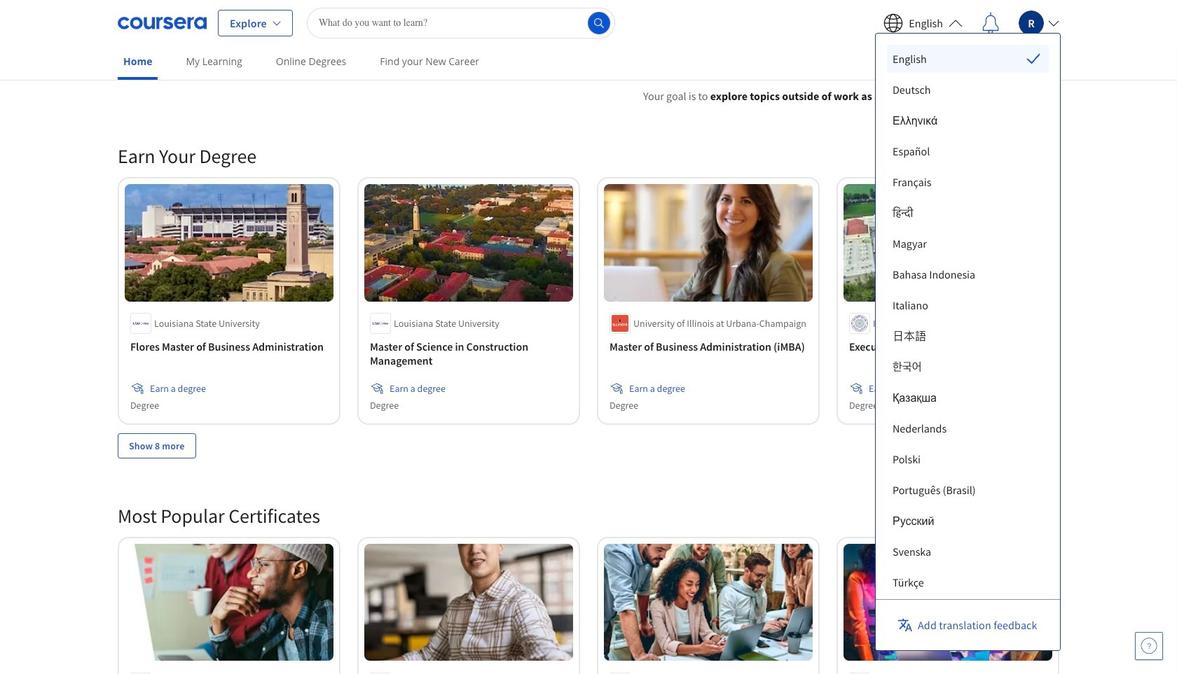 Task type: vqa. For each thing, say whether or not it's contained in the screenshot.
radio item
yes



Task type: describe. For each thing, give the bounding box(es) containing it.
help center image
[[1141, 639, 1158, 655]]



Task type: locate. For each thing, give the bounding box(es) containing it.
menu
[[887, 45, 1049, 675]]

most popular certificates collection element
[[109, 481, 1068, 675]]

radio item
[[887, 45, 1049, 73]]

None search field
[[307, 7, 615, 38]]

earn your degree collection element
[[109, 121, 1068, 481]]

main content
[[0, 71, 1178, 675]]

coursera image
[[118, 12, 207, 34]]



